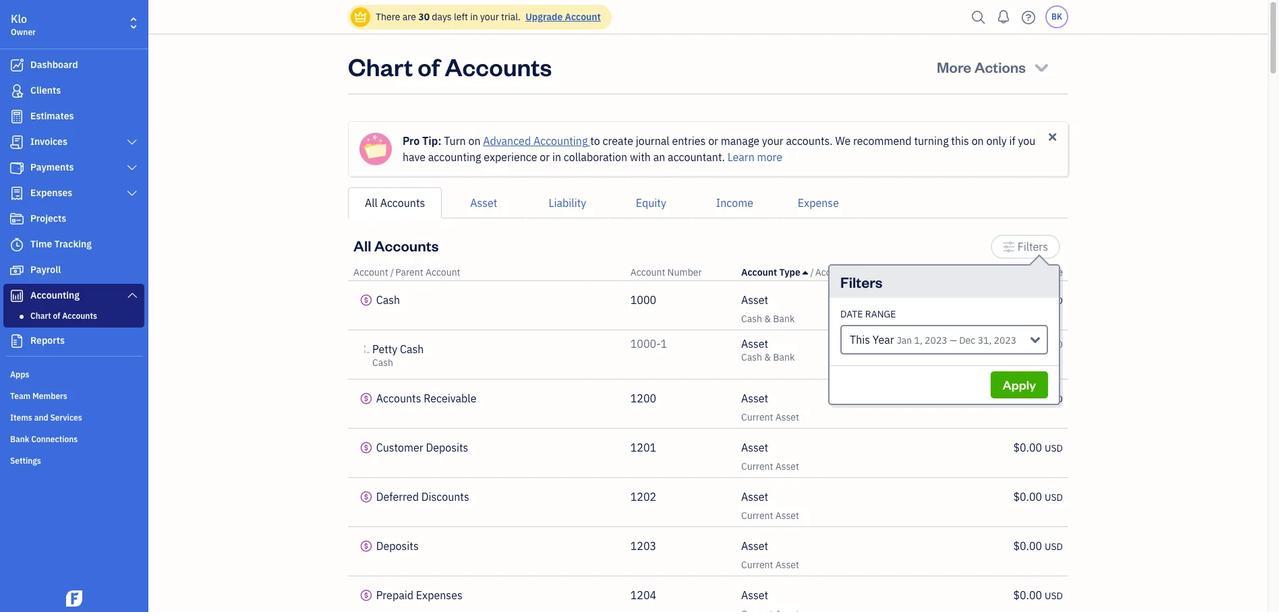 Task type: vqa. For each thing, say whether or not it's contained in the screenshot.
Currency
no



Task type: locate. For each thing, give the bounding box(es) containing it.
all accounts up the account / parent account
[[354, 236, 439, 255]]

0 horizontal spatial filters
[[841, 273, 883, 292]]

0 horizontal spatial in
[[471, 11, 478, 23]]

settings image
[[1003, 239, 1016, 255]]

/ right "caretup" image on the right
[[811, 267, 814, 279]]

chevron large down image
[[126, 137, 138, 148], [126, 188, 138, 199], [126, 290, 138, 301]]

asset current asset for 1201
[[742, 441, 800, 473]]

1 vertical spatial your
[[763, 134, 784, 148]]

asset current asset for 1202
[[742, 491, 800, 522]]

pro tip: turn on advanced accounting
[[403, 134, 588, 148]]

account for account / parent account
[[354, 267, 388, 279]]

4 asset current asset from the top
[[742, 540, 800, 572]]

1 type from the left
[[780, 267, 801, 279]]

0 horizontal spatial chart of accounts
[[30, 311, 97, 321]]

freshbooks
[[977, 267, 1027, 279]]

2 current from the top
[[742, 461, 774, 473]]

your left the trial.
[[480, 11, 499, 23]]

on right this
[[972, 134, 984, 148]]

asset cash & bank for 1000
[[742, 294, 795, 325]]

usd for 1000
[[1045, 295, 1064, 307]]

chevron large down image for invoices
[[126, 137, 138, 148]]

of down "30" on the left
[[418, 51, 440, 82]]

1 asset current asset from the top
[[742, 392, 800, 424]]

projects
[[30, 213, 66, 225]]

0 vertical spatial expenses
[[30, 187, 72, 199]]

asset cash & bank for 1000-1
[[742, 337, 795, 364]]

balance
[[1030, 267, 1064, 279]]

your up 'more'
[[763, 134, 784, 148]]

account for account sub type
[[816, 267, 851, 279]]

type left "caretup" image on the right
[[780, 267, 801, 279]]

$0.00 for 1202
[[1014, 491, 1043, 504]]

2 asset current asset from the top
[[742, 441, 800, 473]]

2 $0.00 usd from the top
[[1014, 337, 1064, 351]]

and
[[34, 413, 48, 423]]

3 $0.00 usd from the top
[[1014, 392, 1064, 406]]

0 vertical spatial all
[[365, 196, 378, 210]]

payment image
[[9, 161, 25, 175]]

are
[[403, 11, 416, 23]]

3 $0.00 from the top
[[1014, 392, 1043, 406]]

2 chevron large down image from the top
[[126, 188, 138, 199]]

date
[[841, 308, 864, 321]]

all accounts
[[365, 196, 425, 210], [354, 236, 439, 255]]

0 horizontal spatial chart
[[30, 311, 51, 321]]

0 vertical spatial bank
[[774, 313, 795, 325]]

account for account number
[[631, 267, 666, 279]]

chart inside chart of accounts link
[[30, 311, 51, 321]]

1204
[[631, 589, 657, 603]]

or
[[709, 134, 719, 148], [540, 151, 550, 164]]

chart up the reports
[[30, 311, 51, 321]]

chevron large down image for expenses
[[126, 188, 138, 199]]

expenses
[[30, 187, 72, 199], [416, 589, 463, 603]]

accounts down have
[[380, 196, 425, 210]]

account up 1000
[[631, 267, 666, 279]]

accounting
[[534, 134, 588, 148], [30, 290, 80, 302]]

4 $0.00 from the top
[[1014, 441, 1043, 455]]

5 $0.00 usd from the top
[[1014, 491, 1064, 504]]

account left the parent
[[354, 267, 388, 279]]

customer deposits
[[376, 441, 469, 455]]

3 asset current asset from the top
[[742, 491, 800, 522]]

account
[[565, 11, 601, 23], [354, 267, 388, 279], [426, 267, 461, 279], [631, 267, 666, 279], [742, 267, 778, 279], [816, 267, 851, 279]]

$0.00 for 1000
[[1014, 294, 1043, 307]]

crown image
[[354, 10, 368, 24]]

asset current asset for 1200
[[742, 392, 800, 424]]

chart of accounts down days
[[348, 51, 552, 82]]

accountant.
[[668, 151, 725, 164]]

your for in
[[480, 11, 499, 23]]

deferred discounts
[[376, 491, 470, 504]]

1 horizontal spatial 2023
[[995, 335, 1017, 347]]

estimates link
[[3, 105, 144, 129]]

$0.00
[[1014, 294, 1043, 307], [1014, 337, 1043, 351], [1014, 392, 1043, 406], [1014, 441, 1043, 455], [1014, 491, 1043, 504], [1014, 540, 1043, 553], [1014, 589, 1043, 603]]

0 horizontal spatial /
[[391, 267, 394, 279]]

4 $0.00 usd from the top
[[1014, 441, 1064, 455]]

1 vertical spatial bank
[[774, 352, 795, 364]]

owner
[[11, 27, 36, 37]]

team
[[10, 391, 31, 402]]

left
[[454, 11, 468, 23]]

accounting down payroll
[[30, 290, 80, 302]]

of inside chart of accounts link
[[53, 311, 60, 321]]

1 $0.00 from the top
[[1014, 294, 1043, 307]]

accounts down accounting link
[[62, 311, 97, 321]]

0 vertical spatial of
[[418, 51, 440, 82]]

apps
[[10, 370, 29, 380]]

0 horizontal spatial or
[[540, 151, 550, 164]]

1 vertical spatial of
[[53, 311, 60, 321]]

chevron large down image inside invoices link
[[126, 137, 138, 148]]

dashboard link
[[3, 53, 144, 78]]

3 usd from the top
[[1045, 393, 1064, 406]]

income
[[717, 196, 754, 210]]

0 vertical spatial filters
[[1018, 240, 1049, 254]]

1201
[[631, 441, 657, 455]]

0 horizontal spatial of
[[53, 311, 60, 321]]

4 usd from the top
[[1045, 443, 1064, 455]]

deferred
[[376, 491, 419, 504]]

0 horizontal spatial your
[[480, 11, 499, 23]]

/
[[391, 267, 394, 279], [811, 267, 814, 279]]

more
[[758, 151, 783, 164]]

0 vertical spatial chart of accounts
[[348, 51, 552, 82]]

usd for 1000-1
[[1045, 339, 1064, 351]]

1 & from the top
[[765, 313, 771, 325]]

1 vertical spatial deposits
[[376, 540, 419, 553]]

7 $0.00 from the top
[[1014, 589, 1043, 603]]

expenses down payments
[[30, 187, 72, 199]]

1 horizontal spatial accounting
[[534, 134, 588, 148]]

2 & from the top
[[765, 352, 771, 364]]

7 $0.00 usd from the top
[[1014, 589, 1064, 603]]

advanced accounting link
[[483, 134, 591, 148]]

chevron large down image up chart of accounts link
[[126, 290, 138, 301]]

1 horizontal spatial chart of accounts
[[348, 51, 552, 82]]

chart
[[348, 51, 413, 82], [30, 311, 51, 321]]

2023
[[925, 335, 948, 347], [995, 335, 1017, 347]]

deposits right "customer"
[[426, 441, 469, 455]]

0 horizontal spatial 2023
[[925, 335, 948, 347]]

current
[[742, 412, 774, 424], [742, 461, 774, 473], [742, 510, 774, 522], [742, 559, 774, 572]]

4 current from the top
[[742, 559, 774, 572]]

type right sub
[[871, 267, 892, 279]]

chart of accounts
[[348, 51, 552, 82], [30, 311, 97, 321]]

usd for 1202
[[1045, 492, 1064, 504]]

range
[[866, 308, 897, 321]]

Date Range field
[[841, 325, 1049, 355]]

on inside to create journal entries or manage your accounts. we recommend turning this on only if  you have accounting experience or in collaboration with an accountant.
[[972, 134, 984, 148]]

payments link
[[3, 156, 144, 180]]

chevron large down image down chevron large down image
[[126, 188, 138, 199]]

1 vertical spatial chart of accounts
[[30, 311, 97, 321]]

payments
[[30, 161, 74, 173]]

1 vertical spatial in
[[553, 151, 562, 164]]

accounts
[[445, 51, 552, 82], [380, 196, 425, 210], [374, 236, 439, 255], [62, 311, 97, 321], [376, 392, 421, 406]]

5 $0.00 from the top
[[1014, 491, 1043, 504]]

$0.00 usd for 1000-1
[[1014, 337, 1064, 351]]

2 on from the left
[[972, 134, 984, 148]]

bank for 1000
[[774, 313, 795, 325]]

main element
[[0, 0, 182, 613]]

0 horizontal spatial on
[[469, 134, 481, 148]]

more actions button
[[925, 51, 1064, 83]]

or up accountant.
[[709, 134, 719, 148]]

1 horizontal spatial your
[[763, 134, 784, 148]]

0 horizontal spatial accounting
[[30, 290, 80, 302]]

expenses right prepaid
[[416, 589, 463, 603]]

accounts.
[[787, 134, 833, 148]]

1 usd from the top
[[1045, 295, 1064, 307]]

time
[[30, 238, 52, 250]]

recommend
[[854, 134, 912, 148]]

apply button
[[991, 372, 1049, 399]]

/ left the parent
[[391, 267, 394, 279]]

1 chevron large down image from the top
[[126, 137, 138, 148]]

1 vertical spatial accounting
[[30, 290, 80, 302]]

this year jan 1, 2023 — dec 31, 2023
[[850, 333, 1017, 347]]

0 horizontal spatial type
[[780, 267, 801, 279]]

manage
[[721, 134, 760, 148]]

3 chevron large down image from the top
[[126, 290, 138, 301]]

$0.00 for 1204
[[1014, 589, 1043, 603]]

1 current from the top
[[742, 412, 774, 424]]

1 vertical spatial chevron large down image
[[126, 188, 138, 199]]

payroll link
[[3, 258, 144, 283]]

accounts inside button
[[380, 196, 425, 210]]

1 horizontal spatial in
[[553, 151, 562, 164]]

2 $0.00 from the top
[[1014, 337, 1043, 351]]

0 vertical spatial your
[[480, 11, 499, 23]]

accounts down "there are 30 days left in your trial. upgrade account"
[[445, 51, 552, 82]]

1 vertical spatial expenses
[[416, 589, 463, 603]]

0 vertical spatial or
[[709, 134, 719, 148]]

apps link
[[3, 364, 144, 385]]

7 usd from the top
[[1045, 591, 1064, 603]]

2023 left — at the bottom right of page
[[925, 335, 948, 347]]

current for 1201
[[742, 461, 774, 473]]

0 vertical spatial &
[[765, 313, 771, 325]]

$0.00 usd for 1000
[[1014, 294, 1064, 307]]

usd
[[1045, 295, 1064, 307], [1045, 339, 1064, 351], [1045, 393, 1064, 406], [1045, 443, 1064, 455], [1045, 492, 1064, 504], [1045, 541, 1064, 553], [1045, 591, 1064, 603]]

account right "caretup" image on the right
[[816, 267, 851, 279]]

close image
[[1047, 131, 1060, 143]]

0 vertical spatial asset cash & bank
[[742, 294, 795, 325]]

1 vertical spatial or
[[540, 151, 550, 164]]

1 vertical spatial chart
[[30, 311, 51, 321]]

1202
[[631, 491, 657, 504]]

in right left
[[471, 11, 478, 23]]

of up the reports
[[53, 311, 60, 321]]

current for 1203
[[742, 559, 774, 572]]

with
[[630, 151, 651, 164]]

account type button
[[742, 267, 809, 279]]

1203
[[631, 540, 657, 553]]

all accounts button
[[348, 188, 442, 219]]

prepaid expenses
[[376, 589, 463, 603]]

1 vertical spatial all
[[354, 236, 372, 255]]

1 horizontal spatial on
[[972, 134, 984, 148]]

chevron large down image up chevron large down image
[[126, 137, 138, 148]]

type
[[780, 267, 801, 279], [871, 267, 892, 279]]

0 vertical spatial chart
[[348, 51, 413, 82]]

tracking
[[54, 238, 92, 250]]

your
[[480, 11, 499, 23], [763, 134, 784, 148]]

2 vertical spatial chevron large down image
[[126, 290, 138, 301]]

actions
[[975, 57, 1027, 76]]

accounts down petty cash cash
[[376, 392, 421, 406]]

estimates
[[30, 110, 74, 122]]

all accounts down have
[[365, 196, 425, 210]]

6 usd from the top
[[1045, 541, 1064, 553]]

2 asset cash & bank from the top
[[742, 337, 795, 364]]

deposits down deferred
[[376, 540, 419, 553]]

1 asset cash & bank from the top
[[742, 294, 795, 325]]

number
[[668, 267, 702, 279]]

accounts inside main 'element'
[[62, 311, 97, 321]]

bank
[[774, 313, 795, 325], [774, 352, 795, 364], [10, 435, 29, 445]]

project image
[[9, 213, 25, 226]]

1 / from the left
[[391, 267, 394, 279]]

in down 'advanced accounting' link
[[553, 151, 562, 164]]

usd for 1203
[[1045, 541, 1064, 553]]

0 vertical spatial all accounts
[[365, 196, 425, 210]]

2 usd from the top
[[1045, 339, 1064, 351]]

filters right settings image
[[1018, 240, 1049, 254]]

0 vertical spatial deposits
[[426, 441, 469, 455]]

expenses inside main 'element'
[[30, 187, 72, 199]]

advanced
[[483, 134, 531, 148]]

accounting left to
[[534, 134, 588, 148]]

chart down the there
[[348, 51, 413, 82]]

learn more
[[728, 151, 783, 164]]

3 current from the top
[[742, 510, 774, 522]]

5 usd from the top
[[1045, 492, 1064, 504]]

0 horizontal spatial expenses
[[30, 187, 72, 199]]

cash
[[376, 294, 400, 307], [742, 313, 763, 325], [400, 343, 424, 356], [742, 352, 763, 364], [373, 357, 393, 369]]

1 horizontal spatial deposits
[[426, 441, 469, 455]]

1 horizontal spatial filters
[[1018, 240, 1049, 254]]

your inside to create journal entries or manage your accounts. we recommend turning this on only if  you have accounting experience or in collaboration with an accountant.
[[763, 134, 784, 148]]

1200
[[631, 392, 657, 406]]

you
[[1019, 134, 1036, 148]]

1,
[[915, 335, 923, 347]]

1 on from the left
[[469, 134, 481, 148]]

2023 right 31,
[[995, 335, 1017, 347]]

invoice image
[[9, 136, 25, 149]]

1 horizontal spatial type
[[871, 267, 892, 279]]

$0.00 usd for 1200
[[1014, 392, 1064, 406]]

in inside to create journal entries or manage your accounts. we recommend turning this on only if  you have accounting experience or in collaboration with an accountant.
[[553, 151, 562, 164]]

1 horizontal spatial or
[[709, 134, 719, 148]]

usd for 1204
[[1045, 591, 1064, 603]]

on right 'turn' at the left top
[[469, 134, 481, 148]]

$0.00 usd for 1202
[[1014, 491, 1064, 504]]

1 $0.00 usd from the top
[[1014, 294, 1064, 307]]

filters up date range
[[841, 273, 883, 292]]

there
[[376, 11, 400, 23]]

2 vertical spatial bank
[[10, 435, 29, 445]]

chart of accounts down accounting link
[[30, 311, 97, 321]]

6 $0.00 from the top
[[1014, 540, 1043, 553]]

1 vertical spatial asset cash & bank
[[742, 337, 795, 364]]

or down 'advanced accounting' link
[[540, 151, 550, 164]]

1 vertical spatial &
[[765, 352, 771, 364]]

6 $0.00 usd from the top
[[1014, 540, 1064, 553]]

bk button
[[1046, 5, 1069, 28]]

account left "caretup" image on the right
[[742, 267, 778, 279]]

in
[[471, 11, 478, 23], [553, 151, 562, 164]]

chevrondown image
[[1033, 57, 1051, 76]]

0 vertical spatial chevron large down image
[[126, 137, 138, 148]]

1 horizontal spatial expenses
[[416, 589, 463, 603]]

0 horizontal spatial deposits
[[376, 540, 419, 553]]

1 horizontal spatial /
[[811, 267, 814, 279]]

bk
[[1052, 11, 1063, 22]]



Task type: describe. For each thing, give the bounding box(es) containing it.
30
[[419, 11, 430, 23]]

entries
[[672, 134, 706, 148]]

date range
[[841, 308, 897, 321]]

to create journal entries or manage your accounts. we recommend turning this on only if  you have accounting experience or in collaboration with an accountant.
[[403, 134, 1036, 164]]

& for 1000-1
[[765, 352, 771, 364]]

upgrade account link
[[523, 11, 601, 23]]

clients
[[30, 84, 61, 97]]

liability button
[[526, 188, 610, 219]]

dashboard image
[[9, 59, 25, 72]]

report image
[[9, 335, 25, 348]]

clients link
[[3, 79, 144, 103]]

filters inside "dropdown button"
[[1018, 240, 1049, 254]]

accounts receivable
[[376, 392, 477, 406]]

$0.00 usd for 1201
[[1014, 441, 1064, 455]]

freshbooks balance
[[977, 267, 1064, 279]]

dashboard
[[30, 59, 78, 71]]

pro
[[403, 134, 420, 148]]

if
[[1010, 134, 1016, 148]]

invoices
[[30, 136, 67, 148]]

invoices link
[[3, 130, 144, 155]]

upgrade
[[526, 11, 563, 23]]

asset current asset for 1203
[[742, 540, 800, 572]]

discounts
[[422, 491, 470, 504]]

$0.00 usd for 1203
[[1014, 540, 1064, 553]]

chart of accounts link
[[6, 308, 142, 325]]

account right upgrade
[[565, 11, 601, 23]]

equity
[[636, 196, 667, 210]]

account for account type
[[742, 267, 778, 279]]

expense
[[798, 196, 840, 210]]

apply
[[1003, 377, 1037, 393]]

items and services link
[[3, 408, 144, 428]]

more actions
[[937, 57, 1027, 76]]

2 / from the left
[[811, 267, 814, 279]]

0 vertical spatial accounting
[[534, 134, 588, 148]]

your for manage
[[763, 134, 784, 148]]

$0.00 for 1200
[[1014, 392, 1043, 406]]

petty
[[373, 343, 398, 356]]

time tracking
[[30, 238, 92, 250]]

1 2023 from the left
[[925, 335, 948, 347]]

items
[[10, 413, 32, 423]]

trial.
[[502, 11, 521, 23]]

receivable
[[424, 392, 477, 406]]

chart image
[[9, 290, 25, 303]]

31,
[[978, 335, 992, 347]]

client image
[[9, 84, 25, 98]]

$0.00 for 1201
[[1014, 441, 1043, 455]]

$0.00 usd for 1204
[[1014, 589, 1064, 603]]

bank for 1000-1
[[774, 352, 795, 364]]

an
[[654, 151, 666, 164]]

chart of accounts inside main 'element'
[[30, 311, 97, 321]]

1000
[[631, 294, 657, 307]]

money image
[[9, 264, 25, 277]]

only
[[987, 134, 1007, 148]]

account number
[[631, 267, 702, 279]]

estimate image
[[9, 110, 25, 124]]

klo
[[11, 12, 27, 26]]

equity button
[[610, 188, 693, 219]]

chevron large down image for accounting
[[126, 290, 138, 301]]

bank connections link
[[3, 429, 144, 449]]

klo owner
[[11, 12, 36, 37]]

1 horizontal spatial chart
[[348, 51, 413, 82]]

turn
[[444, 134, 466, 148]]

there are 30 days left in your trial. upgrade account
[[376, 11, 601, 23]]

2 2023 from the left
[[995, 335, 1017, 347]]

asset inside button
[[471, 196, 498, 210]]

more
[[937, 57, 972, 76]]

0 vertical spatial in
[[471, 11, 478, 23]]

1 vertical spatial filters
[[841, 273, 883, 292]]

learn more link
[[728, 151, 783, 164]]

$0.00 for 1203
[[1014, 540, 1043, 553]]

current for 1200
[[742, 412, 774, 424]]

chevron large down image
[[126, 163, 138, 173]]

accounting link
[[3, 284, 144, 308]]

go to help image
[[1018, 7, 1040, 27]]

freshbooks image
[[63, 591, 85, 607]]

asset button
[[442, 188, 526, 219]]

$0.00 for 1000-1
[[1014, 337, 1043, 351]]

1 vertical spatial all accounts
[[354, 236, 439, 255]]

1000-
[[631, 337, 661, 351]]

account type
[[742, 267, 801, 279]]

team members
[[10, 391, 67, 402]]

search image
[[968, 7, 990, 27]]

this
[[850, 333, 871, 347]]

members
[[32, 391, 67, 402]]

reports link
[[3, 329, 144, 354]]

usd for 1200
[[1045, 393, 1064, 406]]

settings link
[[3, 451, 144, 471]]

settings
[[10, 456, 41, 466]]

& for 1000
[[765, 313, 771, 325]]

accounting inside main 'element'
[[30, 290, 80, 302]]

1
[[661, 337, 668, 351]]

2 type from the left
[[871, 267, 892, 279]]

journal
[[636, 134, 670, 148]]

parent
[[396, 267, 424, 279]]

—
[[950, 335, 958, 347]]

timer image
[[9, 238, 25, 252]]

usd for 1201
[[1045, 443, 1064, 455]]

have
[[403, 151, 426, 164]]

reports
[[30, 335, 65, 347]]

turning
[[915, 134, 949, 148]]

days
[[432, 11, 452, 23]]

payroll
[[30, 264, 61, 276]]

filters button
[[991, 235, 1061, 259]]

year
[[873, 333, 895, 347]]

caretup image
[[803, 267, 809, 278]]

accounting
[[428, 151, 482, 164]]

1000-1
[[631, 337, 668, 351]]

current for 1202
[[742, 510, 774, 522]]

jan
[[897, 335, 913, 347]]

projects link
[[3, 207, 144, 231]]

learn
[[728, 151, 755, 164]]

items and services
[[10, 413, 82, 423]]

notifications image
[[993, 3, 1015, 30]]

accounts up the account / parent account
[[374, 236, 439, 255]]

this
[[952, 134, 970, 148]]

we
[[836, 134, 851, 148]]

account right the parent
[[426, 267, 461, 279]]

1 horizontal spatial of
[[418, 51, 440, 82]]

to
[[591, 134, 600, 148]]

all inside button
[[365, 196, 378, 210]]

all accounts inside button
[[365, 196, 425, 210]]

bank inside main 'element'
[[10, 435, 29, 445]]

petty cash cash
[[373, 343, 424, 369]]

expense image
[[9, 187, 25, 200]]

team members link
[[3, 386, 144, 406]]

bank connections
[[10, 435, 78, 445]]

create
[[603, 134, 634, 148]]

expense button
[[777, 188, 861, 219]]

customer
[[376, 441, 424, 455]]



